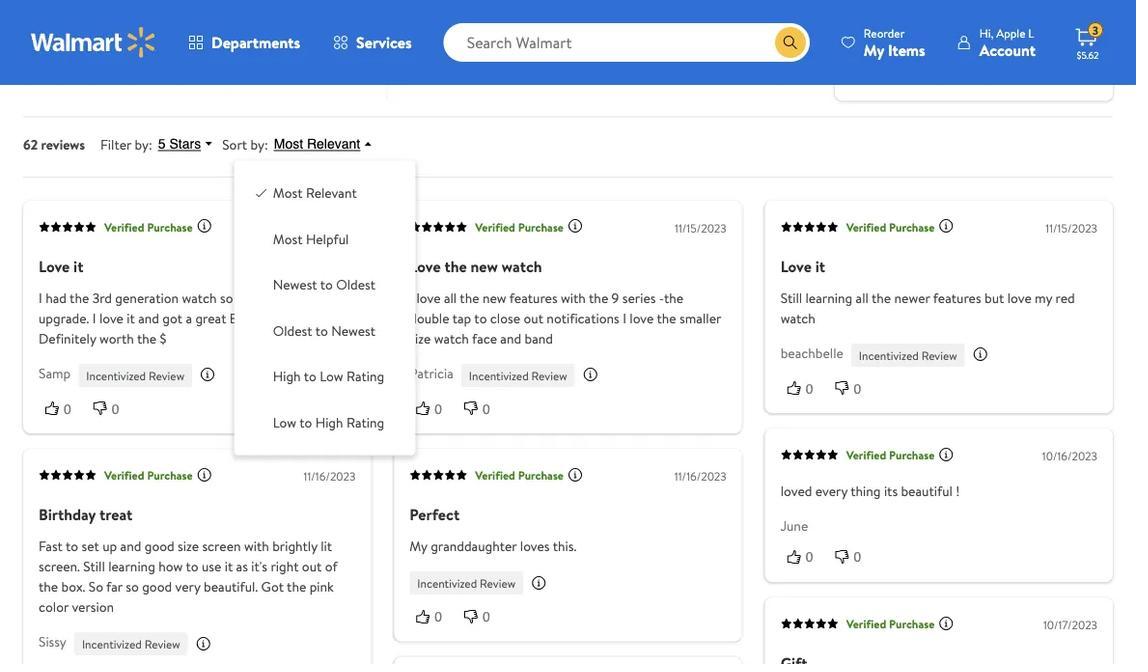 Task type: vqa. For each thing, say whether or not it's contained in the screenshot.
bottommost the your
no



Task type: describe. For each thing, give the bounding box(es) containing it.
and inside i love all the new features with the 9 series -the double tap to close out notifications i love the smaller size watch face and band
[[501, 329, 522, 348]]

definitely
[[39, 329, 96, 348]]

love for love
[[410, 256, 441, 277]]

very
[[175, 578, 201, 596]]

0 horizontal spatial a
[[186, 309, 192, 328]]

1 horizontal spatial oldest
[[336, 276, 376, 295]]

but
[[985, 288, 1004, 307]]

newest to oldest
[[273, 276, 376, 295]]

$5.62
[[1077, 48, 1099, 61]]

still learning all the newer features but love my red watch
[[781, 288, 1075, 328]]

love up the double
[[417, 288, 441, 307]]

newer
[[895, 288, 930, 307]]

to for newest to oldest
[[320, 276, 333, 295]]

l
[[1029, 25, 1034, 41]]

all for the
[[444, 288, 457, 307]]

smaller
[[680, 309, 721, 328]]

most relevant button
[[268, 136, 382, 153]]

Walmart Site-Wide search field
[[444, 23, 810, 62]]

my granddaughter loves this.
[[410, 537, 577, 556]]

its
[[884, 482, 898, 501]]

red
[[1056, 288, 1075, 307]]

by: for filter by:
[[135, 135, 152, 154]]

beautiful
[[901, 482, 953, 501]]

hi,
[[980, 25, 994, 41]]

every
[[816, 482, 848, 501]]

1 horizontal spatial newest
[[331, 322, 376, 341]]

5 stars button
[[152, 136, 222, 153]]

verified purchase information image for it
[[939, 219, 954, 234]]

incentivized review down granddaughter
[[417, 576, 516, 592]]

purchase for i love all the new features with the 9 series -the double tap to close out notifications i love the smaller size watch face and band
[[518, 219, 564, 235]]

1 vertical spatial relevant
[[306, 184, 357, 203]]

low to high rating
[[273, 414, 384, 432]]

huge
[[295, 288, 324, 307]]

$
[[160, 329, 166, 348]]

love it for had
[[39, 256, 83, 277]]

band
[[525, 329, 553, 348]]

far
[[106, 578, 123, 596]]

incentivized review information image down loves
[[531, 575, 547, 591]]

incentivized for patricia
[[469, 368, 529, 384]]

still inside "still learning all the newer features but love my red watch"
[[781, 288, 803, 307]]

services button
[[317, 19, 428, 66]]

deal.
[[303, 309, 330, 328]]

0 horizontal spatial low
[[273, 414, 297, 432]]

lit
[[321, 537, 332, 556]]

rating for low to high rating
[[347, 414, 384, 432]]

and inside fast to set up and good size screen with brightly lit screen. still learning how to use it as it's right out of the box. so far so good very beautiful. got the pink color version
[[120, 537, 141, 556]]

set
[[82, 537, 99, 556]]

0 vertical spatial a
[[285, 288, 291, 307]]

so inside fast to set up and good size screen with brightly lit screen. still learning how to use it as it's right out of the box. so far so good very beautiful. got the pink color version
[[126, 578, 139, 596]]

close
[[490, 309, 521, 328]]

was
[[260, 288, 282, 307]]

9
[[612, 288, 619, 307]]

love the new watch
[[410, 256, 542, 277]]

size inside i love all the new features with the 9 series -the double tap to close out notifications i love the smaller size watch face and band
[[410, 329, 431, 348]]

hi, apple l account
[[980, 25, 1036, 60]]

services
[[356, 32, 412, 53]]

-
[[659, 288, 664, 307]]

samp
[[39, 364, 71, 383]]

it inside fast to set up and good size screen with brightly lit screen. still learning how to use it as it's right out of the box. so far so good very beautiful. got the pink color version
[[225, 557, 233, 576]]

got
[[163, 309, 183, 328]]

departments button
[[172, 19, 317, 66]]

verified purchase information image for 11/15/2023
[[568, 219, 583, 234]]

11/15/2023 for love it
[[1046, 220, 1098, 237]]

screen
[[202, 537, 241, 556]]

verified for still learning all the newer features but love my red watch
[[846, 219, 887, 235]]

purchase for still learning all the newer features but love my red watch
[[889, 219, 935, 235]]

color
[[39, 598, 69, 617]]

it inside i had the 3rd generation watch so this was a huge upgrade. i love it and got a great black friday deal. definitely worth the $
[[127, 309, 135, 328]]

0 vertical spatial newest
[[273, 276, 317, 295]]

use
[[202, 557, 221, 576]]

and inside i had the 3rd generation watch so this was a huge upgrade. i love it and got a great black friday deal. definitely worth the $
[[138, 309, 159, 328]]

version
[[72, 598, 114, 617]]

my
[[1035, 288, 1053, 307]]

incentivized review information image for red
[[973, 347, 988, 363]]

verified for fast to set up and good size screen with brightly lit screen. still learning how to use it as it's right out of the box. so far so good very beautiful. got the pink color version
[[104, 468, 144, 484]]

double
[[410, 309, 450, 328]]

new inside i love all the new features with the 9 series -the double tap to close out notifications i love the smaller size watch face and band
[[483, 288, 507, 307]]

3
[[1093, 22, 1099, 38]]

features for love the new watch
[[510, 288, 558, 307]]

high to low rating
[[273, 368, 384, 387]]

filter
[[100, 135, 131, 154]]

june
[[781, 517, 808, 536]]

size inside fast to set up and good size screen with brightly lit screen. still learning how to use it as it's right out of the box. so far so good very beautiful. got the pink color version
[[178, 537, 199, 556]]

i left "had"
[[39, 288, 42, 307]]

verified purchase for i love all the new features with the 9 series -the double tap to close out notifications i love the smaller size watch face and band
[[475, 219, 564, 235]]

so inside i had the 3rd generation watch so this was a huge upgrade. i love it and got a great black friday deal. definitely worth the $
[[220, 288, 233, 307]]

5
[[158, 137, 166, 152]]

verified for i had the 3rd generation watch so this was a huge upgrade. i love it and got a great black friday deal. definitely worth the $
[[104, 219, 144, 235]]

loved
[[781, 482, 812, 501]]

to for fast to set up and good size screen with brightly lit screen. still learning how to use it as it's right out of the box. so far so good very beautiful. got the pink color version
[[66, 537, 78, 556]]

treat
[[99, 505, 133, 526]]

verified purchase information image for treat
[[197, 467, 212, 483]]

beautiful.
[[204, 578, 258, 596]]

loved every thing its beautiful !
[[781, 482, 960, 501]]

11/16/2023 for perfect
[[675, 469, 727, 485]]

Search search field
[[444, 23, 810, 62]]

series
[[623, 288, 656, 307]]

11/15/2023 for love the new watch
[[675, 220, 727, 237]]

great
[[195, 309, 226, 328]]

tap
[[453, 309, 471, 328]]

love inside "still learning all the newer features but love my red watch"
[[1008, 288, 1032, 307]]

items
[[888, 39, 926, 60]]

upgrade.
[[39, 309, 89, 328]]

so
[[89, 578, 103, 596]]

departments
[[211, 32, 300, 53]]

review for samp
[[149, 368, 185, 384]]

beachbelle
[[781, 344, 844, 363]]

incentivized review information image for series
[[583, 367, 598, 383]]

incentivized for kenneth
[[915, 58, 975, 75]]

1 vertical spatial good
[[142, 578, 172, 596]]

watch inside "still learning all the newer features but love my red watch"
[[781, 309, 816, 328]]

all for it
[[856, 288, 869, 307]]

fast to set up and good size screen with brightly lit screen. still learning how to use it as it's right out of the box. so far so good very beautiful. got the pink color version
[[39, 537, 338, 617]]

watch inside i love all the new features with the 9 series -the double tap to close out notifications i love the smaller size watch face and band
[[434, 329, 469, 348]]

love it for learning
[[781, 256, 826, 277]]

to for high to low rating
[[304, 368, 317, 387]]

verified for i love all the new features with the 9 series -the double tap to close out notifications i love the smaller size watch face and band
[[475, 219, 515, 235]]

review for patricia
[[532, 368, 567, 384]]

walmart image
[[31, 27, 156, 58]]

verified purchase information image for 10/16/2023
[[939, 447, 954, 463]]

incentivized review information image for brightly
[[196, 636, 211, 652]]

perfect
[[410, 505, 460, 526]]

purchase for i had the 3rd generation watch so this was a huge upgrade. i love it and got a great black friday deal. definitely worth the $
[[147, 219, 193, 235]]

kenneth
[[851, 55, 900, 74]]

box.
[[61, 578, 85, 596]]

verified purchase for my granddaughter loves this.
[[475, 468, 564, 484]]

this.
[[553, 537, 577, 556]]

face
[[472, 329, 497, 348]]



Task type: locate. For each thing, give the bounding box(es) containing it.
still
[[781, 288, 803, 307], [83, 557, 105, 576]]

0 vertical spatial learning
[[806, 288, 853, 307]]

love it up the 'beachbelle'
[[781, 256, 826, 277]]

incentivized review information image for a
[[200, 367, 215, 383]]

granddaughter
[[431, 537, 517, 556]]

most relevant right sort by:
[[274, 137, 360, 152]]

incentivized review down the band
[[469, 368, 567, 384]]

Most Relevant radio
[[254, 184, 269, 200]]

1 vertical spatial a
[[186, 309, 192, 328]]

with inside fast to set up and good size screen with brightly lit screen. still learning how to use it as it's right out of the box. so far so good very beautiful. got the pink color version
[[244, 537, 269, 556]]

love left the my
[[1008, 288, 1032, 307]]

love up the 'beachbelle'
[[781, 256, 812, 277]]

1 horizontal spatial out
[[524, 309, 544, 328]]

reviews
[[41, 135, 85, 154]]

incentivized down granddaughter
[[417, 576, 477, 592]]

patricia
[[410, 364, 454, 383]]

0 horizontal spatial by:
[[135, 135, 152, 154]]

size up the how
[[178, 537, 199, 556]]

out inside fast to set up and good size screen with brightly lit screen. still learning how to use it as it's right out of the box. so far so good very beautiful. got the pink color version
[[302, 557, 322, 576]]

and
[[138, 309, 159, 328], [501, 329, 522, 348], [120, 537, 141, 556]]

watch up great
[[182, 288, 217, 307]]

3rd
[[92, 288, 112, 307]]

love it
[[39, 256, 83, 277], [781, 256, 826, 277]]

incentivized down the face
[[469, 368, 529, 384]]

most helpful
[[273, 230, 349, 249]]

most left helpful
[[273, 230, 303, 249]]

1 rating from the top
[[347, 368, 384, 387]]

to for low to high rating
[[300, 414, 312, 432]]

love up worth
[[99, 309, 124, 328]]

apple
[[997, 25, 1026, 41]]

got
[[261, 578, 284, 596]]

high down oldest to newest
[[273, 368, 301, 387]]

loves
[[520, 537, 550, 556]]

rating down high to low rating
[[347, 414, 384, 432]]

low down high to low rating
[[273, 414, 297, 432]]

high
[[273, 368, 301, 387], [315, 414, 343, 432]]

out
[[524, 309, 544, 328], [302, 557, 322, 576]]

2 11/16/2023 from the left
[[675, 469, 727, 485]]

rating for high to low rating
[[347, 368, 384, 387]]

to down high to low rating
[[300, 414, 312, 432]]

2 horizontal spatial love
[[781, 256, 812, 277]]

thing
[[851, 482, 881, 501]]

1 horizontal spatial a
[[285, 288, 291, 307]]

newest right the deal.
[[331, 322, 376, 341]]

0 vertical spatial rating
[[347, 368, 384, 387]]

good down the how
[[142, 578, 172, 596]]

incentivized review for kenneth
[[915, 58, 1014, 75]]

most relevant up 11/12/2023
[[273, 184, 357, 203]]

review for sissy
[[145, 636, 180, 653]]

incentivized down worth
[[86, 368, 146, 384]]

1 vertical spatial learning
[[108, 557, 155, 576]]

all inside "still learning all the newer features but love my red watch"
[[856, 288, 869, 307]]

review down the band
[[532, 368, 567, 384]]

review for kenneth
[[978, 58, 1014, 75]]

it up the upgrade.
[[73, 256, 83, 277]]

review
[[978, 58, 1014, 75], [922, 347, 958, 364], [149, 368, 185, 384], [532, 368, 567, 384], [480, 576, 516, 592], [145, 636, 180, 653]]

learning up far
[[108, 557, 155, 576]]

black
[[230, 309, 261, 328]]

1 vertical spatial oldest
[[273, 322, 312, 341]]

with up it's
[[244, 537, 269, 556]]

11/16/2023 for birthday treat
[[304, 469, 356, 485]]

learning inside "still learning all the newer features but love my red watch"
[[806, 288, 853, 307]]

features up close
[[510, 288, 558, 307]]

oldest right huge
[[336, 276, 376, 295]]

features inside "still learning all the newer features but love my red watch"
[[933, 288, 982, 307]]

incentivized review down "still learning all the newer features but love my red watch"
[[859, 347, 958, 364]]

most inside dropdown button
[[274, 137, 303, 152]]

1 love from the left
[[39, 256, 70, 277]]

0 horizontal spatial verified purchase information image
[[197, 467, 212, 483]]

0 vertical spatial good
[[145, 537, 175, 556]]

features
[[510, 288, 558, 307], [933, 288, 982, 307]]

0 horizontal spatial love it
[[39, 256, 83, 277]]

most right sort by:
[[274, 137, 303, 152]]

incentivized for samp
[[86, 368, 146, 384]]

0 vertical spatial most
[[274, 137, 303, 152]]

features for love it
[[933, 288, 982, 307]]

love down series
[[630, 309, 654, 328]]

incentivized review for sissy
[[82, 636, 180, 653]]

reorder my items
[[864, 25, 926, 60]]

2 horizontal spatial verified purchase information image
[[939, 219, 954, 234]]

11/15/2023 up red
[[1046, 220, 1098, 237]]

reorder
[[864, 25, 905, 41]]

1 vertical spatial most
[[273, 184, 303, 203]]

1 11/15/2023 from the left
[[675, 220, 727, 237]]

1 vertical spatial high
[[315, 414, 343, 432]]

it left as
[[225, 557, 233, 576]]

a right was
[[285, 288, 291, 307]]

incentivized review for patricia
[[469, 368, 567, 384]]

how
[[159, 557, 183, 576]]

1 horizontal spatial size
[[410, 329, 431, 348]]

and down generation
[[138, 309, 159, 328]]

to inside i love all the new features with the 9 series -the double tap to close out notifications i love the smaller size watch face and band
[[474, 309, 487, 328]]

i love all the new features with the 9 series -the double tap to close out notifications i love the smaller size watch face and band
[[410, 288, 721, 348]]

1 by: from the left
[[135, 135, 152, 154]]

review down "still learning all the newer features but love my red watch"
[[922, 347, 958, 364]]

size down the double
[[410, 329, 431, 348]]

1 horizontal spatial with
[[561, 288, 586, 307]]

0 horizontal spatial size
[[178, 537, 199, 556]]

2 by: from the left
[[251, 135, 268, 154]]

11/15/2023 up smaller
[[675, 220, 727, 237]]

review down $
[[149, 368, 185, 384]]

1 horizontal spatial 11/16/2023
[[675, 469, 727, 485]]

review down very
[[145, 636, 180, 653]]

by: left the 5
[[135, 135, 152, 154]]

and down close
[[501, 329, 522, 348]]

screen.
[[39, 557, 80, 576]]

1 horizontal spatial still
[[781, 288, 803, 307]]

0 vertical spatial and
[[138, 309, 159, 328]]

0 vertical spatial out
[[524, 309, 544, 328]]

0 horizontal spatial features
[[510, 288, 558, 307]]

size
[[410, 329, 431, 348], [178, 537, 199, 556]]

1 horizontal spatial so
[[220, 288, 233, 307]]

0 vertical spatial high
[[273, 368, 301, 387]]

10/17/2023
[[1044, 618, 1098, 634]]

review down my granddaughter loves this.
[[480, 576, 516, 592]]

learning up the 'beachbelle'
[[806, 288, 853, 307]]

still inside fast to set up and good size screen with brightly lit screen. still learning how to use it as it's right out of the box. so far so good very beautiful. got the pink color version
[[83, 557, 105, 576]]

0 horizontal spatial all
[[444, 288, 457, 307]]

62 reviews
[[23, 135, 85, 154]]

purchase for my granddaughter loves this.
[[518, 468, 564, 484]]

oldest down huge
[[273, 322, 312, 341]]

verified purchase information image up screen
[[197, 467, 212, 483]]

verified purchase for fast to set up and good size screen with brightly lit screen. still learning how to use it as it's right out of the box. so far so good very beautiful. got the pink color version
[[104, 468, 193, 484]]

low up low to high rating
[[320, 368, 343, 387]]

0 vertical spatial size
[[410, 329, 431, 348]]

as
[[236, 557, 248, 576]]

2 vertical spatial and
[[120, 537, 141, 556]]

1 love it from the left
[[39, 256, 83, 277]]

features left but
[[933, 288, 982, 307]]

incentivized down 'version'
[[82, 636, 142, 653]]

with up 'notifications'
[[561, 288, 586, 307]]

it up the 'beachbelle'
[[816, 256, 826, 277]]

all inside i love all the new features with the 9 series -the double tap to close out notifications i love the smaller size watch face and band
[[444, 288, 457, 307]]

1 horizontal spatial high
[[315, 414, 343, 432]]

verified purchase information image for 11/12/2023
[[197, 219, 212, 234]]

oldest to newest
[[273, 322, 376, 341]]

purchase for fast to set up and good size screen with brightly lit screen. still learning how to use it as it's right out of the box. so far so good very beautiful. got the pink color version
[[147, 468, 193, 484]]

it's
[[251, 557, 267, 576]]

by: for sort by:
[[251, 135, 268, 154]]

to down oldest to newest
[[304, 368, 317, 387]]

review down hi, on the right of page
[[978, 58, 1014, 75]]

to left use
[[186, 557, 198, 576]]

0 vertical spatial relevant
[[307, 137, 360, 152]]

1 horizontal spatial my
[[864, 39, 884, 60]]

11/15/2023
[[675, 220, 727, 237], [1046, 220, 1098, 237]]

incentivized review information image down but
[[973, 347, 988, 363]]

sort
[[222, 135, 247, 154]]

incentivized review information image
[[973, 347, 988, 363], [200, 367, 215, 383], [583, 367, 598, 383], [531, 575, 547, 591], [196, 636, 211, 652]]

2 love it from the left
[[781, 256, 826, 277]]

love inside i had the 3rd generation watch so this was a huge upgrade. i love it and got a great black friday deal. definitely worth the $
[[99, 309, 124, 328]]

newest up friday
[[273, 276, 317, 295]]

love it up "had"
[[39, 256, 83, 277]]

1 horizontal spatial learning
[[806, 288, 853, 307]]

verified purchase for i had the 3rd generation watch so this was a huge upgrade. i love it and got a great black friday deal. definitely worth the $
[[104, 219, 193, 235]]

good up the how
[[145, 537, 175, 556]]

to for oldest to newest
[[315, 322, 328, 341]]

it
[[73, 256, 83, 277], [816, 256, 826, 277], [127, 309, 135, 328], [225, 557, 233, 576]]

verified for my granddaughter loves this.
[[475, 468, 515, 484]]

so
[[220, 288, 233, 307], [126, 578, 139, 596]]

out left of at the left bottom of the page
[[302, 557, 322, 576]]

filter by:
[[100, 135, 152, 154]]

all
[[444, 288, 457, 307], [856, 288, 869, 307]]

fast
[[39, 537, 63, 556]]

1 horizontal spatial love
[[410, 256, 441, 277]]

love for had
[[39, 256, 70, 277]]

i down series
[[623, 309, 627, 328]]

incentivized
[[915, 58, 975, 75], [859, 347, 919, 364], [86, 368, 146, 384], [469, 368, 529, 384], [417, 576, 477, 592], [82, 636, 142, 653]]

the
[[445, 256, 467, 277], [70, 288, 89, 307], [460, 288, 479, 307], [589, 288, 609, 307], [664, 288, 684, 307], [872, 288, 891, 307], [657, 309, 677, 328], [137, 329, 157, 348], [39, 578, 58, 596], [287, 578, 306, 596]]

verified purchase information image for 10/17/2023
[[939, 616, 954, 631]]

birthday
[[39, 505, 96, 526]]

up
[[103, 537, 117, 556]]

0 horizontal spatial still
[[83, 557, 105, 576]]

most relevant inside dropdown button
[[274, 137, 360, 152]]

and right the up
[[120, 537, 141, 556]]

with
[[561, 288, 586, 307], [244, 537, 269, 556]]

verified purchase information image
[[939, 219, 954, 234], [197, 467, 212, 483], [568, 467, 583, 483]]

2 11/15/2023 from the left
[[1046, 220, 1098, 237]]

to right tap
[[474, 309, 487, 328]]

watch up close
[[502, 256, 542, 277]]

love up "had"
[[39, 256, 70, 277]]

stars
[[169, 137, 201, 152]]

account
[[980, 39, 1036, 60]]

with inside i love all the new features with the 9 series -the double tap to close out notifications i love the smaller size watch face and band
[[561, 288, 586, 307]]

learning inside fast to set up and good size screen with brightly lit screen. still learning how to use it as it's right out of the box. so far so good very beautiful. got the pink color version
[[108, 557, 155, 576]]

0 horizontal spatial out
[[302, 557, 322, 576]]

helpful
[[306, 230, 349, 249]]

1 horizontal spatial love it
[[781, 256, 826, 277]]

0 vertical spatial still
[[781, 288, 803, 307]]

high down high to low rating
[[315, 414, 343, 432]]

incentivized review for beachbelle
[[859, 347, 958, 364]]

friday
[[264, 309, 300, 328]]

11/16/2023
[[304, 469, 356, 485], [675, 469, 727, 485]]

2 all from the left
[[856, 288, 869, 307]]

1 11/16/2023 from the left
[[304, 469, 356, 485]]

1 horizontal spatial verified purchase information image
[[568, 467, 583, 483]]

out up the band
[[524, 309, 544, 328]]

i up the double
[[410, 288, 413, 307]]

0 vertical spatial most relevant
[[274, 137, 360, 152]]

a right got
[[186, 309, 192, 328]]

incentivized for beachbelle
[[859, 347, 919, 364]]

incentivized review information image down 'notifications'
[[583, 367, 598, 383]]

out inside i love all the new features with the 9 series -the double tap to close out notifications i love the smaller size watch face and band
[[524, 309, 544, 328]]

had
[[46, 288, 67, 307]]

oldest
[[336, 276, 376, 295], [273, 322, 312, 341]]

1 vertical spatial still
[[83, 557, 105, 576]]

my down perfect
[[410, 537, 428, 556]]

0 horizontal spatial learning
[[108, 557, 155, 576]]

0 horizontal spatial my
[[410, 537, 428, 556]]

incentivized review down worth
[[86, 368, 185, 384]]

brightly
[[272, 537, 318, 556]]

my left items
[[864, 39, 884, 60]]

0 button
[[781, 379, 829, 398], [829, 379, 877, 398], [39, 399, 87, 419], [87, 399, 135, 419], [410, 399, 458, 419], [458, 399, 506, 419], [781, 548, 829, 567], [829, 548, 877, 567], [410, 607, 458, 627], [458, 607, 506, 627]]

my inside reorder my items
[[864, 39, 884, 60]]

0 horizontal spatial 11/15/2023
[[675, 220, 727, 237]]

0 vertical spatial so
[[220, 288, 233, 307]]

1 vertical spatial low
[[273, 414, 297, 432]]

1 vertical spatial and
[[501, 329, 522, 348]]

1 horizontal spatial low
[[320, 368, 343, 387]]

1 vertical spatial with
[[244, 537, 269, 556]]

incentivized review information image down very
[[196, 636, 211, 652]]

most right most relevant option
[[273, 184, 303, 203]]

0 horizontal spatial oldest
[[273, 322, 312, 341]]

verified purchase for still learning all the newer features but love my red watch
[[846, 219, 935, 235]]

1 horizontal spatial 11/15/2023
[[1046, 220, 1098, 237]]

so left this
[[220, 288, 233, 307]]

all left newer
[[856, 288, 869, 307]]

option group
[[250, 177, 400, 440]]

1 horizontal spatial by:
[[251, 135, 268, 154]]

1 vertical spatial most relevant
[[273, 184, 357, 203]]

incentivized review information image down great
[[200, 367, 215, 383]]

0 horizontal spatial 11/16/2023
[[304, 469, 356, 485]]

0 horizontal spatial so
[[126, 578, 139, 596]]

love up the double
[[410, 256, 441, 277]]

watch down tap
[[434, 329, 469, 348]]

incentivized for sissy
[[82, 636, 142, 653]]

incentivized review for samp
[[86, 368, 185, 384]]

verified purchase information image up 'this.'
[[568, 467, 583, 483]]

incentivized review down 'version'
[[82, 636, 180, 653]]

purchase
[[147, 219, 193, 235], [518, 219, 564, 235], [889, 219, 935, 235], [889, 447, 935, 464], [147, 468, 193, 484], [518, 468, 564, 484], [889, 616, 935, 633]]

1 vertical spatial newest
[[331, 322, 376, 341]]

0 horizontal spatial with
[[244, 537, 269, 556]]

the inside "still learning all the newer features but love my red watch"
[[872, 288, 891, 307]]

my
[[864, 39, 884, 60], [410, 537, 428, 556]]

to
[[320, 276, 333, 295], [474, 309, 487, 328], [315, 322, 328, 341], [304, 368, 317, 387], [300, 414, 312, 432], [66, 537, 78, 556], [186, 557, 198, 576]]

right
[[271, 557, 299, 576]]

good
[[145, 537, 175, 556], [142, 578, 172, 596]]

1 vertical spatial new
[[483, 288, 507, 307]]

watch inside i had the 3rd generation watch so this was a huge upgrade. i love it and got a great black friday deal. definitely worth the $
[[182, 288, 217, 307]]

search icon image
[[783, 35, 798, 50]]

3 love from the left
[[781, 256, 812, 277]]

1 vertical spatial out
[[302, 557, 322, 576]]

2 love from the left
[[410, 256, 441, 277]]

i
[[39, 288, 42, 307], [410, 288, 413, 307], [92, 309, 96, 328], [623, 309, 627, 328]]

0 horizontal spatial high
[[273, 368, 301, 387]]

0 horizontal spatial newest
[[273, 276, 317, 295]]

love for learning
[[781, 256, 812, 277]]

love
[[39, 256, 70, 277], [410, 256, 441, 277], [781, 256, 812, 277]]

notifications
[[547, 309, 620, 328]]

it up worth
[[127, 309, 135, 328]]

1 vertical spatial size
[[178, 537, 199, 556]]

0 horizontal spatial love
[[39, 256, 70, 277]]

rating up low to high rating
[[347, 368, 384, 387]]

so right far
[[126, 578, 139, 596]]

11/12/2023
[[304, 220, 356, 237]]

a
[[285, 288, 291, 307], [186, 309, 192, 328]]

5 stars
[[158, 137, 201, 152]]

1 horizontal spatial all
[[856, 288, 869, 307]]

0 vertical spatial my
[[864, 39, 884, 60]]

1 horizontal spatial features
[[933, 288, 982, 307]]

incentivized review down hi, on the right of page
[[915, 58, 1014, 75]]

generation
[[115, 288, 179, 307]]

to left set
[[66, 537, 78, 556]]

1 vertical spatial rating
[[347, 414, 384, 432]]

incentivized review
[[915, 58, 1014, 75], [859, 347, 958, 364], [86, 368, 185, 384], [469, 368, 567, 384], [417, 576, 516, 592], [82, 636, 180, 653]]

1 vertical spatial so
[[126, 578, 139, 596]]

0 vertical spatial oldest
[[336, 276, 376, 295]]

to down huge
[[315, 322, 328, 341]]

0 vertical spatial new
[[471, 256, 498, 277]]

all up tap
[[444, 288, 457, 307]]

verified
[[104, 219, 144, 235], [475, 219, 515, 235], [846, 219, 887, 235], [846, 447, 887, 464], [104, 468, 144, 484], [475, 468, 515, 484], [846, 616, 887, 633]]

features inside i love all the new features with the 9 series -the double tap to close out notifications i love the smaller size watch face and band
[[510, 288, 558, 307]]

still up so
[[83, 557, 105, 576]]

incentivized left account
[[915, 58, 975, 75]]

most relevant
[[274, 137, 360, 152], [273, 184, 357, 203]]

1 all from the left
[[444, 288, 457, 307]]

0 vertical spatial with
[[561, 288, 586, 307]]

2 vertical spatial most
[[273, 230, 303, 249]]

relevant inside dropdown button
[[307, 137, 360, 152]]

2 rating from the top
[[347, 414, 384, 432]]

0 vertical spatial low
[[320, 368, 343, 387]]

by: right sort
[[251, 135, 268, 154]]

of
[[325, 557, 338, 576]]

sort by:
[[222, 135, 268, 154]]

i down 3rd
[[92, 309, 96, 328]]

i had the 3rd generation watch so this was a huge upgrade. i love it and got a great black friday deal. definitely worth the $
[[39, 288, 330, 348]]

watch up the 'beachbelle'
[[781, 309, 816, 328]]

birthday treat
[[39, 505, 133, 526]]

sissy
[[39, 633, 67, 652]]

verified purchase information image
[[197, 219, 212, 234], [568, 219, 583, 234], [939, 447, 954, 463], [939, 616, 954, 631]]

to up the deal.
[[320, 276, 333, 295]]

incentivized down "still learning all the newer features but love my red watch"
[[859, 347, 919, 364]]

1 features from the left
[[510, 288, 558, 307]]

rating
[[347, 368, 384, 387], [347, 414, 384, 432]]

still up the 'beachbelle'
[[781, 288, 803, 307]]

option group containing most relevant
[[250, 177, 400, 440]]

2 features from the left
[[933, 288, 982, 307]]

verified purchase information image up "still learning all the newer features but love my red watch"
[[939, 219, 954, 234]]

1 vertical spatial my
[[410, 537, 428, 556]]

review for beachbelle
[[922, 347, 958, 364]]

pink
[[310, 578, 334, 596]]



